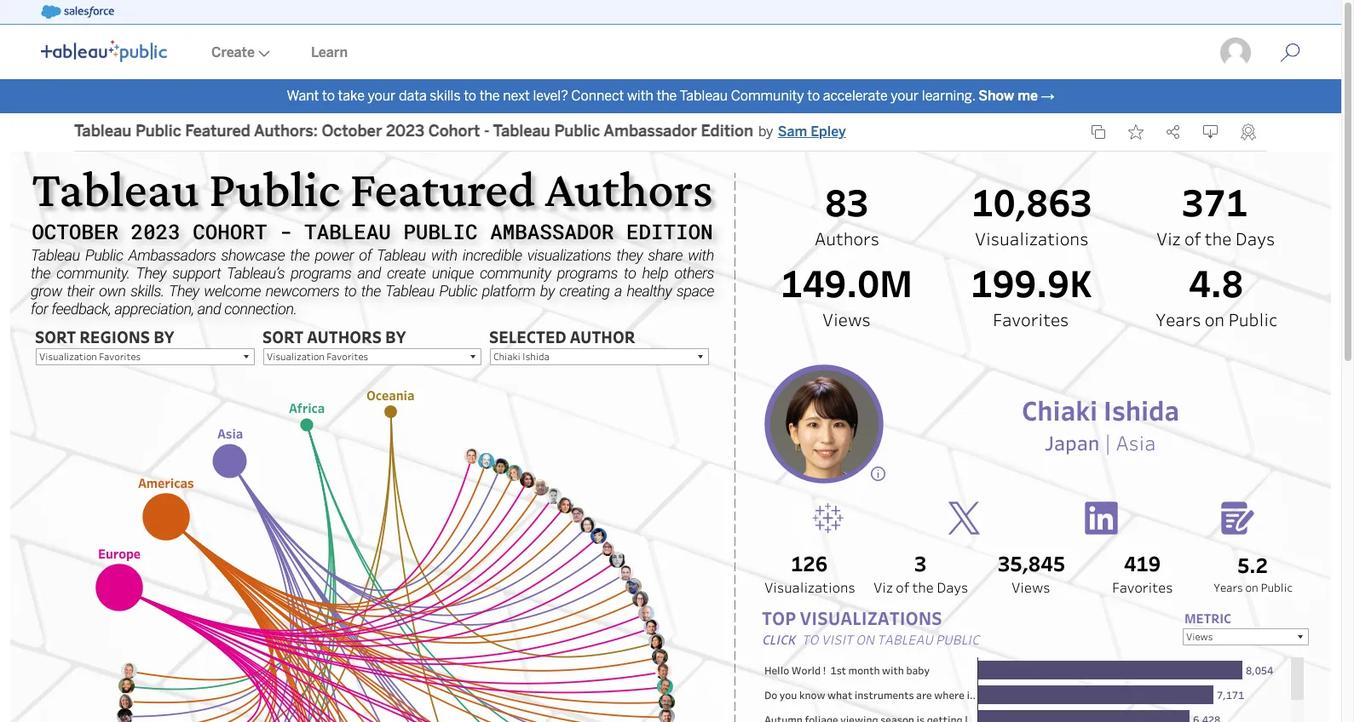 Task type: locate. For each thing, give the bounding box(es) containing it.
1 horizontal spatial the
[[657, 88, 677, 104]]

2 horizontal spatial to
[[807, 88, 820, 104]]

to up sam epley link
[[807, 88, 820, 104]]

1 to from the left
[[322, 88, 335, 104]]

your right take
[[368, 88, 396, 104]]

public
[[135, 122, 181, 141], [554, 122, 600, 141]]

want to take your data skills to the next level? connect with the tableau community to accelerate your learning. show me →
[[287, 88, 1055, 104]]

0 horizontal spatial tableau
[[74, 122, 132, 141]]

1 your from the left
[[368, 88, 396, 104]]

learn
[[311, 44, 348, 61]]

the left next
[[480, 88, 500, 104]]

cohort
[[428, 122, 480, 141]]

to right skills
[[464, 88, 476, 104]]

your
[[368, 88, 396, 104], [891, 88, 919, 104]]

1 horizontal spatial your
[[891, 88, 919, 104]]

the right with
[[657, 88, 677, 104]]

featured
[[185, 122, 251, 141]]

0 horizontal spatial public
[[135, 122, 181, 141]]

connect
[[571, 88, 624, 104]]

show me link
[[978, 88, 1038, 104]]

0 horizontal spatial to
[[322, 88, 335, 104]]

your left learning.
[[891, 88, 919, 104]]

0 horizontal spatial your
[[368, 88, 396, 104]]

2 the from the left
[[657, 88, 677, 104]]

0 horizontal spatial the
[[480, 88, 500, 104]]

2 horizontal spatial tableau
[[680, 88, 728, 104]]

tableau up edition
[[680, 88, 728, 104]]

october
[[322, 122, 382, 141]]

1 horizontal spatial tableau
[[493, 122, 550, 141]]

2 public from the left
[[554, 122, 600, 141]]

tableau down logo
[[74, 122, 132, 141]]

2023
[[386, 122, 425, 141]]

1 the from the left
[[480, 88, 500, 104]]

learning.
[[922, 88, 975, 104]]

skills
[[430, 88, 461, 104]]

go to search image
[[1260, 43, 1321, 63]]

me
[[1018, 88, 1038, 104]]

the
[[480, 88, 500, 104], [657, 88, 677, 104]]

to left take
[[322, 88, 335, 104]]

by
[[758, 124, 773, 140]]

public down connect
[[554, 122, 600, 141]]

tableau right -
[[493, 122, 550, 141]]

to
[[322, 88, 335, 104], [464, 88, 476, 104], [807, 88, 820, 104]]

1 horizontal spatial to
[[464, 88, 476, 104]]

edition
[[701, 122, 753, 141]]

epley
[[811, 124, 846, 140]]

→
[[1041, 88, 1055, 104]]

take
[[338, 88, 365, 104]]

want
[[287, 88, 319, 104]]

2 to from the left
[[464, 88, 476, 104]]

1 horizontal spatial public
[[554, 122, 600, 141]]

public left featured
[[135, 122, 181, 141]]

tableau
[[680, 88, 728, 104], [74, 122, 132, 141], [493, 122, 550, 141]]



Task type: describe. For each thing, give the bounding box(es) containing it.
salesforce logo image
[[41, 5, 114, 19]]

authors:
[[254, 122, 318, 141]]

logo image
[[41, 40, 167, 62]]

-
[[484, 122, 490, 141]]

learn link
[[291, 26, 368, 79]]

tableau public featured authors: october 2023 cohort - tableau public ambassador edition by sam epley
[[74, 122, 846, 141]]

favorite button image
[[1128, 124, 1144, 140]]

2 your from the left
[[891, 88, 919, 104]]

sam
[[778, 124, 807, 140]]

with
[[627, 88, 654, 104]]

terry.turtle image
[[1219, 36, 1253, 70]]

1 public from the left
[[135, 122, 181, 141]]

accelerate
[[823, 88, 888, 104]]

show
[[978, 88, 1014, 104]]

nominate for viz of the day image
[[1241, 124, 1256, 141]]

make a copy image
[[1091, 124, 1106, 140]]

ambassador
[[604, 122, 697, 141]]

sam epley link
[[778, 122, 846, 142]]

level?
[[533, 88, 568, 104]]

create
[[211, 44, 255, 61]]

3 to from the left
[[807, 88, 820, 104]]

community
[[731, 88, 804, 104]]

data
[[399, 88, 427, 104]]

create button
[[191, 26, 291, 79]]

next
[[503, 88, 530, 104]]



Task type: vqa. For each thing, say whether or not it's contained in the screenshot.
workbook thumbnail for Lambda Literary Awards Finalists & Winners
no



